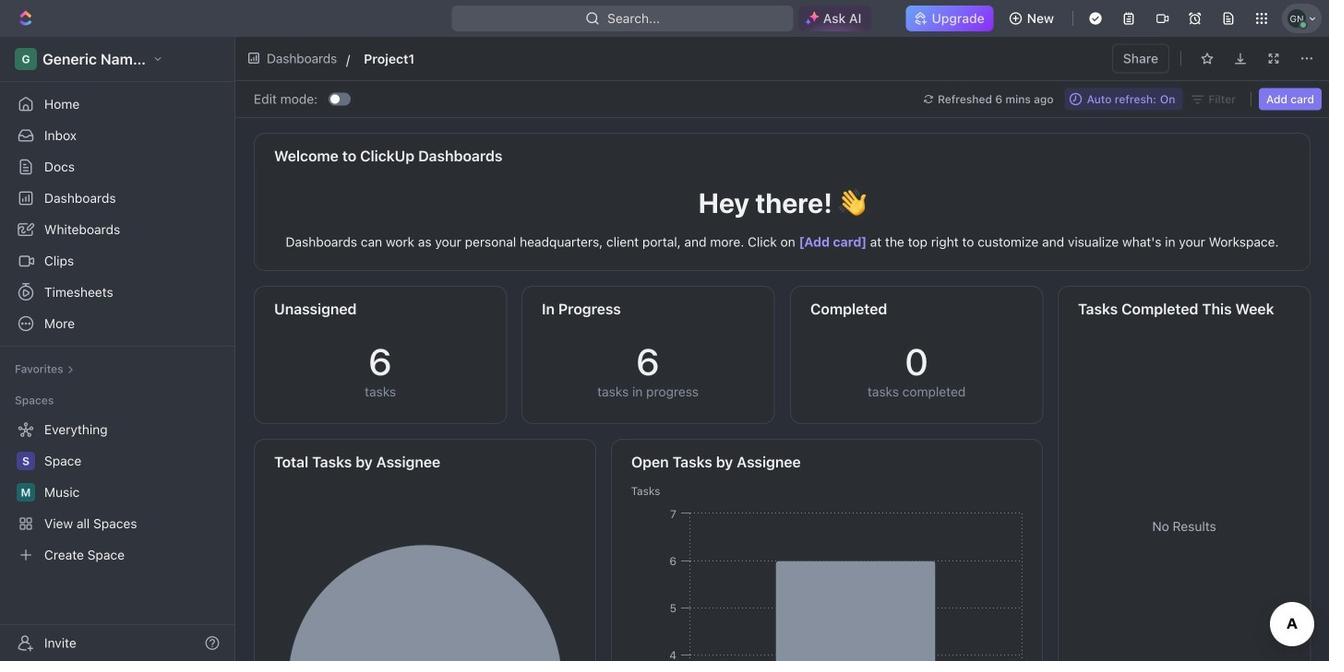 Task type: locate. For each thing, give the bounding box(es) containing it.
generic name's workspace, , element
[[15, 48, 37, 70]]

space, , element
[[17, 452, 35, 471]]

None text field
[[364, 47, 663, 70]]

tree
[[7, 415, 227, 570]]



Task type: vqa. For each thing, say whether or not it's contained in the screenshot.
user group 'icon'
no



Task type: describe. For each thing, give the bounding box(es) containing it.
tree inside sidebar navigation
[[7, 415, 227, 570]]

sidebar navigation
[[0, 37, 239, 662]]

music, , element
[[17, 484, 35, 502]]



